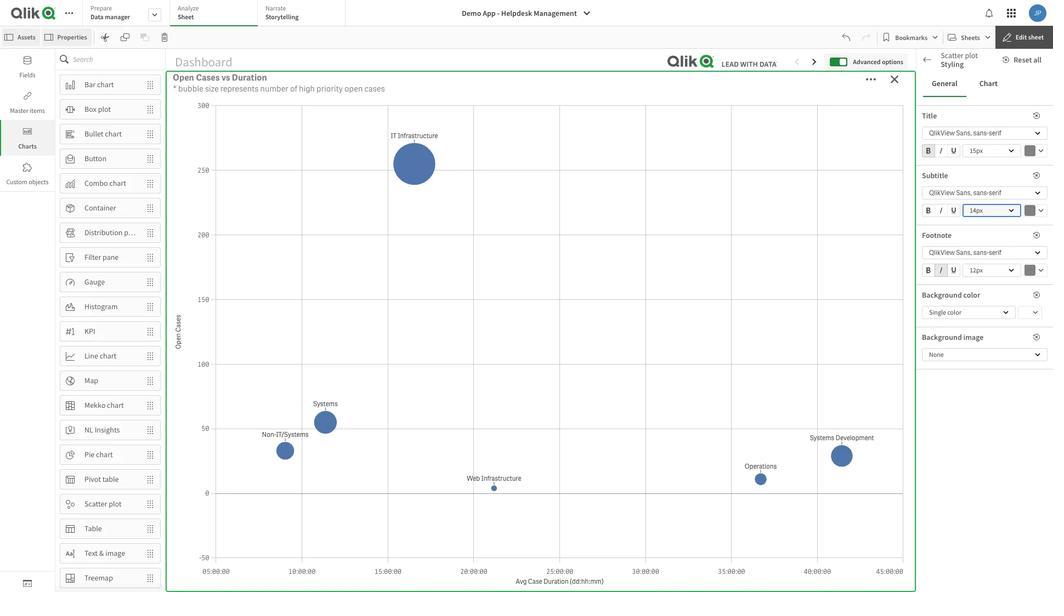 Task type: locate. For each thing, give the bounding box(es) containing it.
size
[[205, 83, 219, 94], [947, 344, 959, 354]]

open for open & resolved cases over time
[[171, 393, 193, 405]]

sheets
[[961, 33, 980, 41]]

sans,
[[956, 129, 972, 138], [956, 189, 972, 197], [956, 249, 972, 257]]

plot right box
[[98, 104, 111, 114]]

qlikview for title
[[929, 129, 955, 138]]

& right text
[[99, 549, 104, 559]]

2 move image from the top
[[140, 149, 160, 168]]

visualizations,
[[922, 235, 961, 244]]

if you want to add the object to master visualizations, you need to set state to <inherited>.
[[922, 227, 1025, 252]]

box plot
[[84, 104, 111, 114]]

none button
[[922, 348, 1048, 362]]

qlikview down visualizations,
[[929, 249, 955, 257]]

12px button
[[963, 264, 1022, 277]]

1 vertical spatial styling
[[944, 287, 966, 297]]

0 horizontal spatial tab list
[[82, 0, 349, 27]]

to right object
[[1000, 227, 1005, 235]]

reset all
[[1014, 55, 1042, 65]]

group up the want
[[922, 204, 961, 219]]

0 vertical spatial chart
[[942, 60, 960, 70]]

3 sans, from the top
[[956, 249, 972, 257]]

move image for bullet chart
[[140, 125, 160, 143]]

2 sans- from the top
[[974, 189, 989, 197]]

color up single color dropdown button
[[964, 290, 980, 300]]

tab list
[[82, 0, 349, 27], [923, 71, 1047, 97]]

serif down 'set'
[[989, 249, 1002, 257]]

move image for combo chart
[[140, 174, 160, 193]]

1 horizontal spatial image
[[964, 332, 984, 342]]

chart
[[942, 60, 960, 70], [980, 79, 998, 88]]

color
[[964, 290, 980, 300], [948, 308, 962, 317]]

cases
[[196, 72, 220, 83], [319, 80, 365, 102], [505, 155, 528, 167], [240, 393, 264, 405]]

filter pane
[[84, 252, 119, 262]]

2 sans, from the top
[[956, 189, 972, 197]]

1 horizontal spatial size
[[947, 344, 959, 354]]

group for title
[[922, 144, 961, 160]]

open left resolved
[[171, 393, 193, 405]]

<inherited>.
[[922, 244, 954, 252]]

qlikview down subtitle
[[929, 189, 955, 197]]

single color button
[[922, 306, 1016, 319]]

resolved
[[202, 393, 238, 405]]

state right 'set'
[[1003, 235, 1017, 244]]

0 vertical spatial image
[[964, 332, 984, 342]]

chart for bullet chart
[[105, 129, 122, 139]]

0 vertical spatial qlikview
[[929, 129, 955, 138]]

cases inside high priority cases 72
[[319, 80, 365, 102]]

chart right pie at the left bottom of page
[[96, 450, 113, 460]]

triangle bottom image
[[917, 263, 931, 268]]

states
[[962, 169, 981, 179]]

0 vertical spatial general
[[932, 79, 958, 88]]

sans- for title
[[974, 129, 989, 138]]

general down scatter chart icon
[[932, 79, 958, 88]]

scatter right scatter chart icon
[[941, 50, 964, 60]]

1 vertical spatial color
[[948, 308, 962, 317]]

plot down the sheets
[[965, 50, 978, 60]]

0 horizontal spatial &
[[99, 549, 104, 559]]

line chart
[[84, 351, 116, 361]]

0 vertical spatial serif
[[989, 129, 1002, 138]]

serif for footnote
[[989, 249, 1002, 257]]

qlikview sans, sans-serif button for subtitle
[[922, 187, 1048, 200]]

chart for pie chart
[[96, 450, 113, 460]]

chart for bar chart
[[97, 80, 114, 89]]

background up bubble size at right bottom
[[922, 332, 962, 342]]

appearance tab
[[917, 122, 1053, 143]]

qlikview sans, sans-serif inside dropdown button
[[929, 249, 1002, 257]]

1 vertical spatial serif
[[989, 189, 1002, 197]]

pivot table
[[84, 475, 119, 484]]

table
[[84, 524, 102, 534]]

objects
[[29, 178, 49, 186]]

plot right distribution
[[124, 228, 137, 238]]

2 vertical spatial group
[[922, 264, 961, 279]]

72
[[273, 102, 313, 146]]

chart for mekko chart
[[107, 401, 124, 410]]

tab list containing general
[[923, 71, 1047, 97]]

application containing 72
[[0, 0, 1053, 592]]

1 vertical spatial qlikview
[[929, 189, 955, 197]]

if
[[922, 227, 926, 235]]

chart right line
[[100, 351, 116, 361]]

color inside dropdown button
[[948, 308, 962, 317]]

serif inside dropdown button
[[989, 249, 1002, 257]]

styling up single color
[[944, 287, 966, 297]]

2 vertical spatial sans-
[[974, 249, 989, 257]]

3 qlikview sans, sans-serif from the top
[[929, 249, 1002, 257]]

1 vertical spatial qlikview sans, sans-serif
[[929, 189, 1002, 197]]

want
[[938, 227, 952, 235]]

0 horizontal spatial size
[[205, 83, 219, 94]]

sans- up 15px
[[974, 129, 989, 138]]

7 move image from the top
[[140, 446, 160, 464]]

management
[[534, 8, 577, 18]]

2 serif from the top
[[989, 189, 1002, 197]]

general
[[932, 79, 958, 88], [931, 149, 956, 159]]

cases inside open cases vs duration * bubble size represents number of high priority open cases
[[196, 72, 220, 83]]

distribution plot
[[84, 228, 137, 238]]

2 vertical spatial open
[[171, 393, 193, 405]]

qlikview sans, sans-serif button up 14px popup button at the top right of page
[[922, 187, 1048, 200]]

serif for title
[[989, 129, 1002, 138]]

general up the alternate
[[931, 149, 956, 159]]

1 vertical spatial priority
[[541, 155, 572, 167]]

map
[[84, 376, 98, 386]]

0 horizontal spatial scatter
[[84, 499, 107, 509]]

pie
[[84, 450, 95, 460]]

1 background from the top
[[922, 290, 962, 300]]

copy image
[[120, 33, 129, 42]]

all
[[1034, 55, 1042, 65]]

1 horizontal spatial state
[[1003, 235, 1017, 244]]

1 vertical spatial tab list
[[923, 71, 1047, 97]]

navigation off
[[922, 312, 957, 335]]

5 move image from the top
[[140, 248, 160, 267]]

0 vertical spatial background
[[922, 290, 962, 300]]

0 horizontal spatial chart
[[942, 60, 960, 70]]

2 qlikview from the top
[[929, 189, 955, 197]]

gauge
[[84, 277, 105, 287]]

container
[[84, 203, 116, 213]]

6 move image from the top
[[140, 396, 160, 415]]

11 move image from the top
[[140, 544, 160, 563]]

open for open cases vs duration * bubble size represents number of high priority open cases
[[173, 72, 194, 83]]

2 group from the top
[[922, 204, 961, 219]]

1 move image from the top
[[140, 100, 160, 119]]

group
[[922, 144, 961, 160], [922, 204, 961, 219], [922, 264, 961, 279]]

state
[[922, 189, 939, 199], [1003, 235, 1017, 244]]

scatter inside scatter plot styling
[[941, 50, 964, 60]]

cases left 'vs'
[[196, 72, 220, 83]]

by
[[530, 155, 540, 167]]

1 vertical spatial chart
[[980, 79, 998, 88]]

0 horizontal spatial image
[[105, 549, 125, 559]]

move image for text & image
[[140, 544, 160, 563]]

2 vertical spatial sans,
[[956, 249, 972, 257]]

styling up general button
[[941, 59, 964, 69]]

tab list containing prepare
[[82, 0, 349, 27]]

chart right the bullet
[[105, 129, 122, 139]]

3 move image from the top
[[140, 199, 160, 218]]

high
[[220, 80, 256, 102]]

demo app - helpdesk management button
[[455, 4, 598, 22]]

mekko chart
[[84, 401, 124, 410]]

10 move image from the top
[[140, 569, 160, 588]]

you right if at the top of page
[[927, 227, 937, 235]]

1 qlikview sans, sans-serif button from the top
[[922, 127, 1048, 140]]

assets button
[[2, 29, 40, 46]]

3 serif from the top
[[989, 249, 1002, 257]]

3 group from the top
[[922, 264, 961, 279]]

1 vertical spatial sans,
[[956, 189, 972, 197]]

sans- up 14px
[[974, 189, 989, 197]]

0 vertical spatial priority
[[260, 80, 316, 102]]

qlikview sans, sans-serif for footnote
[[929, 249, 1002, 257]]

move image for kpi
[[140, 322, 160, 341]]

group for subtitle
[[922, 204, 961, 219]]

1 vertical spatial background
[[922, 332, 962, 342]]

color for single color
[[948, 308, 962, 317]]

open & resolved cases over time
[[171, 393, 306, 405]]

2 vertical spatial qlikview sans, sans-serif
[[929, 249, 1002, 257]]

2 move image from the top
[[140, 125, 160, 143]]

2 qlikview sans, sans-serif button from the top
[[922, 187, 1048, 200]]

0 vertical spatial &
[[194, 393, 201, 405]]

8 move image from the top
[[140, 470, 160, 489]]

application
[[0, 0, 1053, 592]]

priority inside high priority cases 72
[[260, 80, 316, 102]]

table
[[102, 475, 119, 484]]

1 vertical spatial sans-
[[974, 189, 989, 197]]

sans, up 15px
[[956, 129, 972, 138]]

1 horizontal spatial color
[[964, 290, 980, 300]]

0 vertical spatial sans,
[[956, 129, 972, 138]]

next sheet: performance image
[[810, 57, 819, 66]]

cases left over
[[240, 393, 264, 405]]

image
[[964, 332, 984, 342], [105, 549, 125, 559]]

0 vertical spatial qlikview sans, sans-serif button
[[922, 127, 1048, 140]]

2 qlikview sans, sans-serif from the top
[[929, 189, 1002, 197]]

scatter up table
[[84, 499, 107, 509]]

1 qlikview sans, sans-serif from the top
[[929, 129, 1002, 138]]

0 vertical spatial qlikview sans, sans-serif
[[929, 129, 1002, 138]]

plot down table
[[109, 499, 122, 509]]

serif
[[989, 129, 1002, 138], [989, 189, 1002, 197], [989, 249, 1002, 257]]

2 background from the top
[[922, 332, 962, 342]]

size left 'vs'
[[205, 83, 219, 94]]

5 move image from the top
[[140, 298, 160, 316]]

duration
[[232, 72, 267, 83]]

chart inside "chart" button
[[980, 79, 998, 88]]

chart suggestions
[[942, 60, 1001, 70]]

group down 'appearance'
[[922, 144, 961, 160]]

scatter chart image
[[925, 60, 934, 69]]

1 horizontal spatial tab list
[[923, 71, 1047, 97]]

0 horizontal spatial you
[[927, 227, 937, 235]]

object image
[[23, 127, 32, 136]]

chart
[[97, 80, 114, 89], [105, 129, 122, 139], [109, 178, 126, 188], [100, 351, 116, 361], [107, 401, 124, 410], [96, 450, 113, 460]]

sheet
[[178, 13, 194, 21]]

open left "by"
[[482, 155, 503, 167]]

8 move image from the top
[[140, 372, 160, 390]]

chart right the combo
[[109, 178, 126, 188]]

sans, for title
[[956, 129, 972, 138]]

advanced
[[853, 57, 881, 66]]

move image for scatter plot
[[140, 495, 160, 514]]

plot inside scatter plot styling
[[965, 50, 978, 60]]

move image for filter pane
[[140, 248, 160, 267]]

0 vertical spatial scatter
[[941, 50, 964, 60]]

1 move image from the top
[[140, 75, 160, 94]]

2 vertical spatial qlikview
[[929, 249, 955, 257]]

pie chart
[[84, 450, 113, 460]]

None text field
[[922, 428, 1024, 444]]

open inside open cases vs duration * bubble size represents number of high priority open cases
[[173, 72, 194, 83]]

group for footnote
[[922, 264, 961, 279]]

1 vertical spatial state
[[1003, 235, 1017, 244]]

1 group from the top
[[922, 144, 961, 160]]

12px
[[970, 266, 983, 274]]

you left the the on the top of the page
[[962, 235, 972, 244]]

sans, up the presentation
[[956, 249, 972, 257]]

plot for distribution plot
[[124, 228, 137, 238]]

qlikview for footnote
[[929, 249, 955, 257]]

1 vertical spatial scatter
[[84, 499, 107, 509]]

10 move image from the top
[[140, 520, 160, 538]]

sans, inside dropdown button
[[956, 249, 972, 257]]

chart down suggestions
[[980, 79, 998, 88]]

move image
[[140, 100, 160, 119], [140, 125, 160, 143], [140, 174, 160, 193], [140, 273, 160, 292], [140, 298, 160, 316], [140, 322, 160, 341], [140, 347, 160, 366], [140, 372, 160, 390], [140, 421, 160, 440], [140, 569, 160, 588]]

box
[[84, 104, 96, 114]]

nl
[[84, 425, 93, 435]]

appearance
[[922, 128, 960, 138]]

chart for line chart
[[100, 351, 116, 361]]

plot for scatter plot
[[109, 499, 122, 509]]

qlikview down the title
[[929, 129, 955, 138]]

state down subtitle
[[922, 189, 939, 199]]

qlikview sans, sans-serif down the states
[[929, 189, 1002, 197]]

qlikview sans, sans-serif button
[[922, 246, 1048, 259]]

helpdesk
[[501, 8, 532, 18]]

1 qlikview from the top
[[929, 129, 955, 138]]

& left resolved
[[194, 393, 201, 405]]

size down background image
[[947, 344, 959, 354]]

0 vertical spatial sans-
[[974, 129, 989, 138]]

0 vertical spatial color
[[964, 290, 980, 300]]

6 move image from the top
[[140, 322, 160, 341]]

group up palette 'image' at the right of page
[[922, 264, 961, 279]]

custom
[[6, 178, 27, 186]]

9 move image from the top
[[140, 495, 160, 514]]

1 horizontal spatial scatter
[[941, 50, 964, 60]]

combo chart
[[84, 178, 126, 188]]

properties
[[57, 33, 87, 41]]

1 horizontal spatial chart
[[980, 79, 998, 88]]

1 serif from the top
[[989, 129, 1002, 138]]

sans- down need
[[974, 249, 989, 257]]

custom objects
[[6, 178, 49, 186]]

reset all button
[[996, 51, 1051, 69]]

1 sans, from the top
[[956, 129, 972, 138]]

alternate
[[931, 169, 960, 179]]

1 vertical spatial qlikview sans, sans-serif button
[[922, 187, 1048, 200]]

0 vertical spatial styling
[[941, 59, 964, 69]]

scatter for scatter plot styling
[[941, 50, 964, 60]]

0 horizontal spatial color
[[948, 308, 962, 317]]

color right single
[[948, 308, 962, 317]]

4 move image from the top
[[140, 224, 160, 242]]

chart up general button
[[942, 60, 960, 70]]

triangle right image
[[917, 489, 931, 494]]

142 button
[[419, 76, 662, 150]]

palette image
[[928, 288, 936, 297]]

text & image
[[84, 549, 125, 559]]

general button
[[923, 71, 966, 97]]

time
[[286, 393, 306, 405]]

to left 'set'
[[987, 235, 993, 244]]

1 vertical spatial size
[[947, 344, 959, 354]]

2 vertical spatial serif
[[989, 249, 1002, 257]]

1 vertical spatial open
[[482, 155, 503, 167]]

serif up 14px popup button at the top right of page
[[989, 189, 1002, 197]]

bar chart
[[84, 80, 114, 89]]

chart right bar
[[97, 80, 114, 89]]

0 vertical spatial open
[[173, 72, 194, 83]]

0 vertical spatial size
[[205, 83, 219, 94]]

background up single color
[[922, 290, 962, 300]]

custom objects button
[[0, 156, 55, 191]]

3 move image from the top
[[140, 174, 160, 193]]

move image
[[140, 75, 160, 94], [140, 149, 160, 168], [140, 199, 160, 218], [140, 224, 160, 242], [140, 248, 160, 267], [140, 396, 160, 415], [140, 446, 160, 464], [140, 470, 160, 489], [140, 495, 160, 514], [140, 520, 160, 538], [140, 544, 160, 563]]

3 qlikview from the top
[[929, 249, 955, 257]]

qlikview inside dropdown button
[[929, 249, 955, 257]]

9 move image from the top
[[140, 421, 160, 440]]

chart for combo chart
[[109, 178, 126, 188]]

1 sans- from the top
[[974, 129, 989, 138]]

move image for mekko chart
[[140, 396, 160, 415]]

image right text
[[105, 549, 125, 559]]

qlikview sans, sans-serif up the presentation
[[929, 249, 1002, 257]]

high priority cases 72
[[220, 80, 365, 146]]

sans, down the states
[[956, 189, 972, 197]]

puzzle image
[[23, 163, 32, 172]]

cases right high
[[319, 80, 365, 102]]

represents
[[220, 83, 259, 94]]

0 horizontal spatial priority
[[260, 80, 316, 102]]

charts button
[[0, 120, 55, 156]]

14px
[[970, 206, 983, 215]]

open left 'vs'
[[173, 72, 194, 83]]

sans- inside dropdown button
[[974, 249, 989, 257]]

manager
[[105, 13, 130, 21]]

1 vertical spatial group
[[922, 204, 961, 219]]

qlikview sans, sans-serif for subtitle
[[929, 189, 1002, 197]]

4 move image from the top
[[140, 273, 160, 292]]

1 vertical spatial &
[[99, 549, 104, 559]]

0 vertical spatial tab list
[[82, 0, 349, 27]]

1 vertical spatial image
[[105, 549, 125, 559]]

qlikview sans, sans-serif up 15px
[[929, 129, 1002, 138]]

1 horizontal spatial &
[[194, 393, 201, 405]]

chart right mekko
[[107, 401, 124, 410]]

sans, for footnote
[[956, 249, 972, 257]]

0 vertical spatial state
[[922, 189, 939, 199]]

3 sans- from the top
[[974, 249, 989, 257]]

qlikview sans, sans-serif button up 15px dropdown button
[[922, 127, 1048, 140]]

distribution
[[84, 228, 123, 238]]

0 vertical spatial group
[[922, 144, 961, 160]]

serif up 15px dropdown button
[[989, 129, 1002, 138]]

scatter plot
[[84, 499, 122, 509]]

image up none popup button
[[964, 332, 984, 342]]

7 move image from the top
[[140, 347, 160, 366]]

suggestions
[[962, 60, 1001, 70]]

filter
[[84, 252, 101, 262]]

1 horizontal spatial you
[[962, 235, 972, 244]]

move image for table
[[140, 520, 160, 538]]

chart for chart suggestions
[[942, 60, 960, 70]]



Task type: describe. For each thing, give the bounding box(es) containing it.
fields button
[[0, 49, 55, 84]]

background for background image
[[922, 332, 962, 342]]

edit
[[1016, 33, 1027, 41]]

move image for pivot table
[[140, 470, 160, 489]]

properties button
[[42, 29, 91, 46]]

add
[[960, 227, 970, 235]]

subtitle
[[922, 171, 948, 180]]

& for image
[[99, 549, 104, 559]]

chart button
[[971, 71, 1007, 97]]

link image
[[23, 92, 32, 100]]

142
[[511, 102, 571, 146]]

1 horizontal spatial priority
[[541, 155, 572, 167]]

move image for line chart
[[140, 347, 160, 366]]

move image for container
[[140, 199, 160, 218]]

bullet chart
[[84, 129, 122, 139]]

bubble
[[178, 83, 203, 94]]

single color
[[929, 308, 962, 317]]

background for background color
[[922, 290, 962, 300]]

203
[[759, 102, 819, 146]]

items
[[30, 106, 45, 115]]

fields
[[19, 71, 36, 79]]

off
[[922, 325, 932, 335]]

move image for gauge
[[140, 273, 160, 292]]

sans- for footnote
[[974, 249, 989, 257]]

move image for histogram
[[140, 298, 160, 316]]

move image for distribution plot
[[140, 224, 160, 242]]

prepare
[[91, 4, 112, 12]]

& for resolved
[[194, 393, 201, 405]]

1 vertical spatial general
[[931, 149, 956, 159]]

button
[[84, 154, 106, 164]]

database image
[[23, 56, 32, 65]]

type
[[573, 155, 592, 167]]

bookmarks button
[[880, 29, 941, 46]]

master
[[10, 106, 28, 115]]

sans- for subtitle
[[974, 189, 989, 197]]

15px
[[970, 146, 983, 155]]

scatter for scatter plot
[[84, 499, 107, 509]]

move image for treemap
[[140, 569, 160, 588]]

demo app - helpdesk management
[[462, 8, 577, 18]]

edit sheet
[[1016, 33, 1044, 41]]

over
[[266, 393, 285, 405]]

prepare data manager
[[91, 4, 130, 21]]

general inside button
[[932, 79, 958, 88]]

analyze
[[178, 4, 199, 12]]

demo
[[462, 8, 481, 18]]

open
[[345, 83, 363, 94]]

plot for scatter plot styling
[[965, 50, 978, 60]]

footnote
[[922, 230, 952, 240]]

cut image
[[101, 33, 110, 42]]

mekko
[[84, 401, 106, 410]]

treemap
[[84, 573, 113, 583]]

cases
[[364, 83, 385, 94]]

narrate storytelling
[[266, 4, 299, 21]]

bookmarks
[[895, 33, 928, 41]]

master
[[1006, 227, 1025, 235]]

analyze sheet
[[178, 4, 199, 21]]

nl insights
[[84, 425, 120, 435]]

move image for button
[[140, 149, 160, 168]]

narrate
[[266, 4, 286, 12]]

alternate states
[[931, 169, 981, 179]]

delete image
[[160, 33, 169, 42]]

sheet
[[1028, 33, 1044, 41]]

0 horizontal spatial state
[[922, 189, 939, 199]]

color for background color
[[964, 290, 980, 300]]

move image for map
[[140, 372, 160, 390]]

qlikview sans, sans-serif for title
[[929, 129, 1002, 138]]

set
[[994, 235, 1002, 244]]

presentation
[[931, 261, 972, 271]]

none
[[929, 351, 944, 359]]

203 button
[[668, 76, 911, 150]]

navigation
[[922, 312, 957, 322]]

styling inside scatter plot styling
[[941, 59, 964, 69]]

move image for pie chart
[[140, 446, 160, 464]]

bullet
[[84, 129, 103, 139]]

state inside if you want to add the object to master visualizations, you need to set state to <inherited>.
[[1003, 235, 1017, 244]]

to right 'set'
[[1019, 235, 1024, 244]]

qlikview sans, sans-serif button for title
[[922, 127, 1048, 140]]

reset
[[1014, 55, 1032, 65]]

triangle right image
[[917, 150, 931, 156]]

bubble size
[[922, 344, 959, 354]]

charts
[[18, 142, 37, 150]]

priority
[[317, 83, 343, 94]]

qlikview for subtitle
[[929, 189, 955, 197]]

chart for chart
[[980, 79, 998, 88]]

undo image
[[842, 33, 851, 42]]

title
[[922, 111, 937, 121]]

move image for box plot
[[140, 100, 160, 119]]

move image for bar chart
[[140, 75, 160, 94]]

app
[[483, 8, 496, 18]]

scatter plot styling
[[941, 50, 978, 69]]

triangle bottom image
[[917, 171, 931, 176]]

open for open cases by priority type
[[482, 155, 503, 167]]

bubble
[[922, 344, 945, 354]]

combo
[[84, 178, 108, 188]]

sans, for subtitle
[[956, 189, 972, 197]]

open cases vs duration * bubble size represents number of high priority open cases
[[173, 72, 385, 94]]

data
[[91, 13, 104, 21]]

of
[[290, 83, 297, 94]]

size inside open cases vs duration * bubble size represents number of high priority open cases
[[205, 83, 219, 94]]

Search text field
[[73, 49, 165, 70]]

pivot
[[84, 475, 101, 484]]

histogram
[[84, 302, 118, 312]]

number
[[260, 83, 289, 94]]

line
[[84, 351, 98, 361]]

to left add on the top right
[[953, 227, 959, 235]]

kpi
[[84, 326, 95, 336]]

cases left "by"
[[505, 155, 528, 167]]

master items button
[[0, 84, 55, 120]]

bar
[[84, 80, 96, 89]]

james peterson image
[[1029, 4, 1047, 22]]

advanced options
[[853, 57, 904, 66]]

master items
[[10, 106, 45, 115]]

pane
[[103, 252, 119, 262]]

move image for nl insights
[[140, 421, 160, 440]]

the
[[972, 227, 980, 235]]

serif for subtitle
[[989, 189, 1002, 197]]

variables image
[[23, 579, 32, 588]]

plot for box plot
[[98, 104, 111, 114]]



Task type: vqa. For each thing, say whether or not it's contained in the screenshot.
RECOMMENDATIONS.
no



